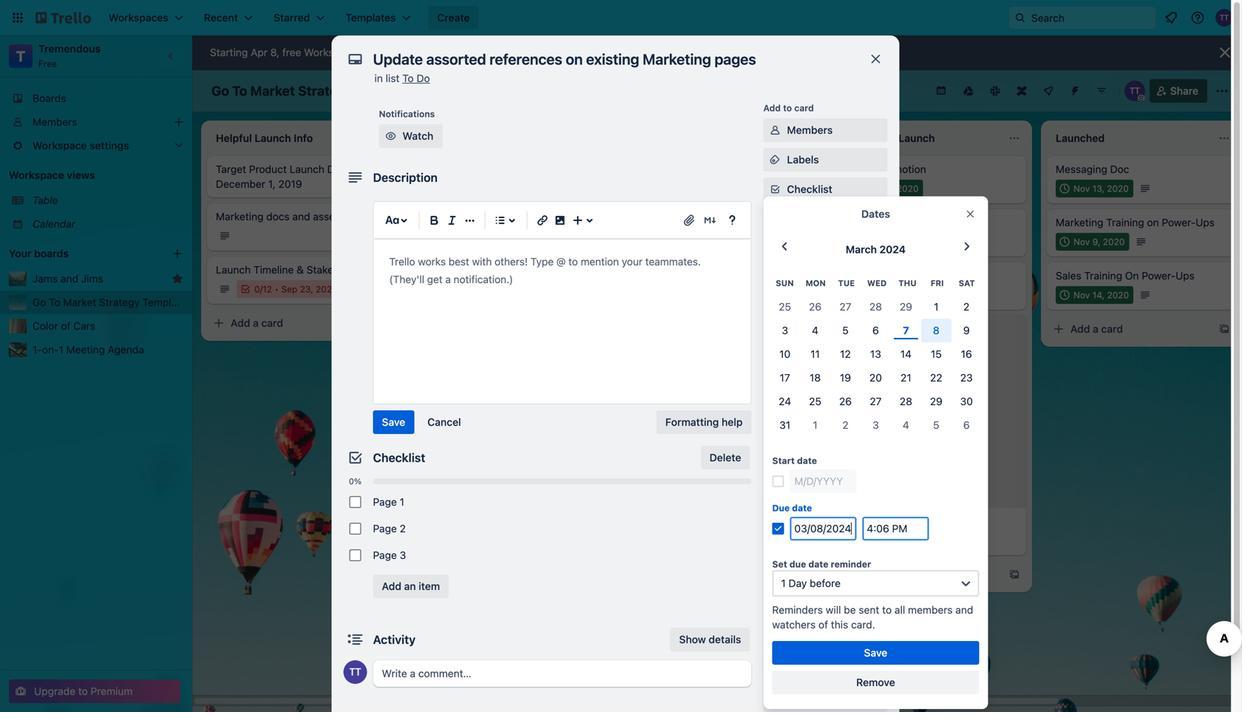 Task type: vqa. For each thing, say whether or not it's contained in the screenshot.
Back to home image
no



Task type: locate. For each thing, give the bounding box(es) containing it.
26 down mon
[[809, 301, 822, 313]]

march 2024
[[846, 243, 906, 256]]

training up nov 9, 2020
[[1107, 216, 1145, 229]]

1 right 1-
[[59, 344, 63, 356]]

0 horizontal spatial 6
[[873, 324, 880, 336]]

in list to do
[[375, 72, 430, 84]]

and right docs
[[293, 210, 310, 223]]

1 horizontal spatial 2
[[843, 419, 849, 431]]

free
[[38, 58, 57, 69]]

nov left the 13,
[[1074, 183, 1091, 194]]

issue
[[492, 163, 517, 175]]

0 horizontal spatial 23,
[[300, 284, 313, 294]]

training up 'nov 14, 2020'
[[1085, 270, 1123, 282]]

0 vertical spatial 10
[[446, 46, 457, 58]]

1 horizontal spatial 23,
[[879, 290, 892, 300]]

0 vertical spatial 4 button
[[801, 319, 831, 342]]

to up 'labels'
[[784, 103, 792, 113]]

Nov 14, 2020 checkbox
[[1056, 286, 1134, 304]]

1 horizontal spatial checklist
[[787, 183, 833, 195]]

ups inside "link"
[[1176, 270, 1195, 282]]

3 button down "custom"
[[770, 319, 801, 342]]

27 button down tue
[[831, 295, 861, 319]]

sm image inside the archive link
[[768, 664, 783, 678]]

delete link
[[701, 446, 751, 470]]

fri
[[931, 278, 944, 288]]

1 horizontal spatial 10
[[780, 348, 791, 360]]

0 vertical spatial 25 button
[[770, 295, 801, 319]]

go down jams
[[33, 296, 46, 308]]

sm image for labels
[[768, 152, 783, 167]]

nov left 14,
[[1074, 290, 1091, 300]]

on right issue
[[520, 163, 532, 175]]

9
[[964, 324, 970, 336]]

members link down boards
[[0, 110, 192, 134]]

0 horizontal spatial 12
[[263, 284, 272, 294]]

2 vertical spatial and
[[956, 604, 974, 616]]

5 button
[[831, 319, 861, 342], [922, 413, 952, 437]]

in-app announcement link
[[846, 269, 1018, 283]]

0 vertical spatial checklist
[[787, 183, 833, 195]]

jams and jims
[[33, 273, 103, 285]]

1 button
[[922, 295, 952, 319], [801, 413, 831, 437]]

sm image inside "copy" link
[[768, 598, 783, 613]]

labels link
[[764, 148, 888, 172]]

Page 2 checkbox
[[350, 523, 361, 535]]

date down automation
[[793, 503, 813, 513]]

12 inside button
[[841, 348, 851, 360]]

25 button down sun
[[770, 295, 801, 319]]

1 horizontal spatial launch
[[290, 163, 325, 175]]

power- down messaging doc link
[[1163, 216, 1196, 229]]

2020 for blog
[[893, 237, 915, 247]]

sm image inside labels link
[[768, 152, 783, 167]]

move link
[[764, 564, 888, 587]]

2 horizontal spatial on
[[1148, 216, 1160, 229]]

in
[[375, 72, 383, 84]]

Main content area, start typing to enter text. text field
[[389, 253, 736, 289]]

page up 'page 2'
[[373, 496, 397, 508]]

0 vertical spatial strategy
[[298, 83, 353, 99]]

text styles image
[[384, 212, 401, 229]]

on inside update assorted references on existing marketing pages
[[562, 216, 574, 229]]

29 for bottom 29 button
[[931, 395, 943, 407]]

1 vertical spatial and
[[61, 273, 78, 285]]

1 inside checklist group
[[400, 496, 405, 508]]

2020 for marketing
[[1104, 237, 1125, 247]]

create from template… image
[[1009, 569, 1021, 581]]

3 button
[[770, 319, 801, 342], [861, 413, 891, 437]]

29 down 22 button
[[931, 395, 943, 407]]

power- right on
[[1142, 270, 1176, 282]]

docs
[[266, 210, 290, 223]]

0 horizontal spatial go to market strategy template
[[33, 296, 186, 308]]

2 page from the top
[[373, 523, 397, 535]]

0 vertical spatial be
[[384, 46, 396, 58]]

0 vertical spatial 5 button
[[831, 319, 861, 342]]

2 jul from the top
[[864, 290, 876, 300]]

31,
[[879, 536, 891, 546]]

nov inside option
[[1074, 237, 1091, 247]]

on for references
[[562, 216, 574, 229]]

delete
[[710, 452, 742, 464]]

to right limited
[[433, 46, 443, 58]]

27 down tue
[[840, 301, 852, 313]]

a down 31,
[[883, 569, 889, 581]]

go to market strategy template
[[212, 83, 415, 99], [33, 296, 186, 308]]

3 jul from the top
[[864, 536, 876, 546]]

2 for the bottommost 2 button
[[843, 419, 849, 431]]

description
[[373, 171, 438, 185]]

go to market strategy template inside text field
[[212, 83, 415, 99]]

1 horizontal spatial share
[[1171, 85, 1199, 97]]

members link up labels link
[[764, 118, 888, 142]]

sm image left archive
[[768, 664, 783, 678]]

to left do
[[403, 72, 414, 84]]

sm image for cover
[[768, 271, 783, 286]]

sm image
[[768, 123, 783, 138], [768, 152, 783, 167], [768, 271, 783, 286], [768, 568, 783, 583], [768, 627, 783, 642], [768, 664, 783, 678]]

announcement up next month "icon"
[[902, 216, 974, 229]]

be up "this" at the bottom of page
[[844, 604, 856, 616]]

3 sm image from the top
[[768, 271, 783, 286]]

1 down 'fri'
[[934, 301, 939, 313]]

25
[[779, 301, 792, 313], [809, 395, 822, 407]]

template
[[356, 83, 415, 99], [143, 296, 186, 308]]

on down messaging doc link
[[1148, 216, 1160, 229]]

0 vertical spatial /
[[449, 252, 452, 262]]

attachment
[[787, 242, 845, 254]]

save for cancel
[[382, 416, 406, 428]]

2020 for in-
[[895, 290, 916, 300]]

26 button down mon
[[801, 295, 831, 319]]

of left "this" at the bottom of page
[[819, 619, 829, 631]]

views
[[67, 169, 95, 181]]

2 inside checklist group
[[400, 523, 406, 535]]

will up "this" at the bottom of page
[[826, 604, 842, 616]]

0 left •
[[254, 284, 260, 294]]

10 down create button
[[446, 46, 457, 58]]

sm image inside "make template" link
[[768, 627, 783, 642]]

0 horizontal spatial 3 button
[[770, 319, 801, 342]]

2020 for messaging
[[1108, 183, 1130, 194]]

before
[[810, 577, 841, 589]]

page down page 1
[[373, 523, 397, 535]]

share for the right share button
[[1171, 85, 1199, 97]]

1 nov from the top
[[1074, 183, 1091, 194]]

2 horizontal spatial and
[[956, 604, 974, 616]]

to up color of cars on the top
[[49, 296, 60, 308]]

6 sm image from the top
[[768, 664, 783, 678]]

1 horizontal spatial marketing
[[466, 231, 513, 243]]

list
[[386, 72, 400, 84]]

10 up 17
[[780, 348, 791, 360]]

add power-ups link
[[764, 444, 888, 468]]

nov left 9,
[[1074, 237, 1091, 247]]

date for start date
[[798, 456, 818, 466]]

13
[[871, 348, 882, 360]]

1 horizontal spatial 0
[[444, 252, 449, 262]]

0 vertical spatial and
[[293, 210, 310, 223]]

go to market strategy template down the workspaces at the top left of page
[[212, 83, 415, 99]]

launch left timeline
[[216, 264, 251, 276]]

None text field
[[366, 46, 854, 72]]

1 vertical spatial announcement
[[882, 270, 954, 282]]

31 button
[[770, 413, 801, 437]]

2 for rightmost 2 button
[[964, 301, 970, 313]]

1 jul from the top
[[864, 237, 876, 247]]

a down nov 14, 2020 option
[[1093, 323, 1099, 335]]

a
[[673, 210, 679, 223], [463, 284, 469, 297], [253, 317, 259, 329], [1093, 323, 1099, 335], [883, 569, 889, 581]]

0 horizontal spatial 4
[[812, 324, 819, 336]]

1 vertical spatial 2 button
[[831, 413, 861, 437]]

0 vertical spatial date
[[798, 456, 818, 466]]

doc
[[1111, 163, 1130, 175]]

jul for newsletter
[[864, 536, 876, 546]]

17 button
[[770, 366, 801, 390]]

2020
[[897, 183, 919, 194], [1108, 183, 1130, 194], [893, 237, 915, 247], [1104, 237, 1125, 247], [895, 290, 916, 300], [1108, 290, 1130, 300], [893, 536, 915, 546]]

Add time text field
[[863, 517, 930, 541]]

2020 right 21,
[[897, 183, 919, 194]]

jul for app
[[864, 290, 876, 300]]

0 vertical spatial 12
[[263, 284, 272, 294]]

2020 for social
[[897, 183, 919, 194]]

due date
[[773, 503, 813, 513]]

/ for 12
[[260, 284, 263, 294]]

members for members link to the right
[[787, 124, 833, 136]]

custom fields
[[787, 301, 857, 314]]

22 button
[[922, 366, 952, 390]]

1 vertical spatial 1 button
[[801, 413, 831, 437]]

0 vertical spatial 5
[[843, 324, 849, 336]]

to right upgrade
[[78, 685, 88, 698]]

sm image left make
[[768, 627, 783, 642]]

announcement
[[902, 216, 974, 229], [882, 270, 954, 282]]

0 vertical spatial save
[[382, 416, 406, 428]]

nov for messaging
[[1074, 183, 1091, 194]]

0 horizontal spatial save
[[382, 416, 406, 428]]

0 horizontal spatial on
[[520, 163, 532, 175]]

1 horizontal spatial save
[[865, 647, 888, 659]]

28 down 21 "button"
[[900, 395, 913, 407]]

set due date reminder
[[773, 559, 872, 569]]

0 horizontal spatial members
[[33, 116, 77, 128]]

29 button up 7
[[891, 295, 922, 319]]

cover
[[787, 272, 816, 284]]

members up 'labels'
[[787, 124, 833, 136]]

and right members
[[956, 604, 974, 616]]

2020 for sales
[[1108, 290, 1130, 300]]

1 horizontal spatial go
[[212, 83, 229, 99]]

share
[[1171, 85, 1199, 97], [787, 694, 816, 706]]

blog
[[846, 216, 868, 229]]

0 horizontal spatial be
[[384, 46, 396, 58]]

training for marketing
[[1107, 216, 1145, 229]]

25 down sun
[[779, 301, 792, 313]]

2 down sat
[[964, 301, 970, 313]]

power-ups
[[764, 340, 812, 350]]

workspace views
[[9, 169, 95, 181]]

next month image
[[959, 238, 976, 256]]

1 horizontal spatial go to market strategy template
[[212, 83, 415, 99]]

upgrade to premium link
[[9, 680, 181, 704]]

sm image inside cover link
[[768, 271, 783, 286]]

announcement inside 'link'
[[902, 216, 974, 229]]

29 down jul 23, 2020
[[900, 301, 913, 313]]

0 vertical spatial 0
[[444, 252, 449, 262]]

be inside reminders will be sent to all members and watchers of this card.
[[844, 604, 856, 616]]

sm image for move
[[768, 568, 783, 583]]

make
[[787, 628, 814, 641]]

a down 0 / 12 • sep 23, 2021
[[253, 317, 259, 329]]

23 button
[[952, 366, 982, 390]]

1 horizontal spatial 6
[[964, 419, 970, 431]]

sm image for archive
[[768, 664, 783, 678]]

save button for remove
[[773, 641, 980, 665]]

1 button down google drive
[[801, 413, 831, 437]]

3 page from the top
[[373, 549, 397, 561]]

will up in
[[365, 46, 381, 58]]

will inside reminders will be sent to all members and watchers of this card.
[[826, 604, 842, 616]]

1 page from the top
[[373, 496, 397, 508]]

sm image inside move link
[[768, 568, 783, 583]]

12 left •
[[263, 284, 272, 294]]

in-
[[846, 270, 860, 282]]

0 horizontal spatial share
[[787, 694, 816, 706]]

formatting
[[666, 416, 719, 428]]

market down 8,
[[250, 83, 295, 99]]

share button down the archive link
[[764, 689, 888, 712]]

2 button up 9
[[952, 295, 982, 319]]

save for remove
[[865, 647, 888, 659]]

go to market strategy template up color of cars link
[[33, 296, 186, 308]]

20 button
[[861, 366, 891, 390]]

0 horizontal spatial share button
[[764, 689, 888, 712]]

marketing for marketing training on power-ups
[[1056, 216, 1104, 229]]

2 button down drive
[[831, 413, 861, 437]]

19
[[840, 372, 852, 384]]

your boards with 4 items element
[[9, 245, 149, 263]]

meeting
[[66, 344, 105, 356]]

add a card down •
[[231, 317, 283, 329]]

table
[[33, 194, 58, 206]]

page down 'page 2'
[[373, 549, 397, 561]]

update assorted references on existing marketing pages link
[[426, 215, 598, 245]]

/ down existing on the top
[[449, 252, 452, 262]]

sm image for members
[[768, 123, 783, 138]]

0 vertical spatial 25
[[779, 301, 792, 313]]

0 vertical spatial 28 button
[[861, 295, 891, 319]]

power- up 17
[[764, 340, 795, 350]]

4 button up 11
[[801, 319, 831, 342]]

will
[[365, 46, 381, 58], [826, 604, 842, 616]]

template inside text field
[[356, 83, 415, 99]]

1-
[[33, 344, 42, 356]]

25 for topmost 25 button
[[779, 301, 792, 313]]

go
[[212, 83, 229, 99], [33, 296, 46, 308]]

checklist inside button
[[787, 183, 833, 195]]

members
[[33, 116, 77, 128], [787, 124, 833, 136]]

0 horizontal spatial 29
[[900, 301, 913, 313]]

1 vertical spatial 12
[[841, 348, 851, 360]]

9,
[[1093, 237, 1101, 247]]

Jul 31, 2020 checkbox
[[846, 532, 920, 550]]

2 button
[[952, 295, 982, 319], [831, 413, 861, 437]]

28 button down wed
[[861, 295, 891, 319]]

0 vertical spatial training
[[1107, 216, 1145, 229]]

0 / 12 • sep 23, 2021
[[254, 284, 336, 294]]

2 vertical spatial nov
[[1074, 290, 1091, 300]]

training for sales
[[1085, 270, 1123, 282]]

1 vertical spatial terry turtle (terryturtle) image
[[1125, 81, 1146, 101]]

workspace navigation collapse icon image
[[161, 46, 182, 67]]

social promotion link
[[846, 162, 1018, 177]]

ups
[[1196, 216, 1215, 229], [1176, 270, 1195, 282], [795, 340, 812, 350], [844, 449, 864, 462]]

1 horizontal spatial 26
[[840, 395, 852, 407]]

training inside marketing training on power-ups link
[[1107, 216, 1145, 229]]

power- up m/d/yyyy text field
[[810, 449, 844, 462]]

4
[[812, 324, 819, 336], [903, 419, 910, 431]]

of left cars
[[61, 320, 71, 332]]

6 button
[[861, 319, 891, 342], [952, 413, 982, 437]]

1 button up 8
[[922, 295, 952, 319]]

1 horizontal spatial of
[[819, 619, 829, 631]]

2 sm image from the top
[[768, 152, 783, 167]]

share for bottom share button
[[787, 694, 816, 706]]

0 horizontal spatial to
[[49, 296, 60, 308]]

show
[[680, 634, 706, 646]]

market
[[250, 83, 295, 99], [63, 296, 96, 308]]

1 horizontal spatial strategy
[[298, 83, 353, 99]]

5 button down 'fields' on the top right of page
[[831, 319, 861, 342]]

2020 for email
[[893, 536, 915, 546]]

sm image down add to card
[[768, 123, 783, 138]]

1 vertical spatial checklist
[[373, 451, 426, 465]]

26 button down 19 at the right of the page
[[831, 390, 861, 413]]

1 vertical spatial jul
[[864, 290, 876, 300]]

1 vertical spatial /
[[260, 284, 263, 294]]

save left 'cancel' on the bottom left
[[382, 416, 406, 428]]

1 horizontal spatial 3 button
[[861, 413, 891, 437]]

messaging doc link
[[1056, 162, 1228, 177]]

1 up 'page 2'
[[400, 496, 405, 508]]

share button
[[1150, 79, 1208, 103], [764, 689, 888, 712]]

0 notifications image
[[1163, 9, 1181, 27]]

members down boards
[[33, 116, 77, 128]]

sun
[[776, 278, 794, 288]]

10 inside button
[[780, 348, 791, 360]]

app
[[860, 270, 879, 282]]

boards
[[33, 92, 66, 104]]

terry turtle (terryturtle) image
[[1216, 9, 1234, 27], [1125, 81, 1146, 101], [344, 661, 367, 684]]

0 vertical spatial 2 button
[[952, 295, 982, 319]]

0 horizontal spatial 4 button
[[801, 319, 831, 342]]

sm image
[[384, 129, 398, 144], [768, 598, 783, 613]]

launch up "2019"
[[290, 163, 325, 175]]

5 sm image from the top
[[768, 627, 783, 642]]

1 sm image from the top
[[768, 123, 783, 138]]

•
[[275, 284, 279, 294]]

reminders
[[773, 604, 823, 616]]

save button
[[373, 411, 414, 434], [773, 641, 980, 665]]

0 vertical spatial 29
[[900, 301, 913, 313]]

3 nov from the top
[[1074, 290, 1091, 300]]

27 down 20 button
[[870, 395, 882, 407]]

confluence
[[787, 361, 843, 373]]

power ups image
[[1043, 85, 1055, 97]]

6 up 13
[[873, 324, 880, 336]]

4 button down 21 "button"
[[891, 413, 922, 437]]

cancel button
[[419, 411, 470, 434]]

nov 9, 2020
[[1074, 237, 1125, 247]]

to
[[403, 72, 414, 84], [232, 83, 247, 99], [49, 296, 60, 308]]

jul inside option
[[864, 536, 876, 546]]

view markdown image
[[703, 213, 718, 228]]

/ for 3
[[449, 252, 452, 262]]

launch timeline & stakeholders
[[216, 264, 369, 276]]

1 vertical spatial launch
[[216, 264, 251, 276]]

0 horizontal spatial marketing
[[216, 210, 264, 223]]

and left "jims"
[[61, 273, 78, 285]]

0 vertical spatial template
[[356, 83, 415, 99]]

0 horizontal spatial 25
[[779, 301, 792, 313]]

share left the show menu icon
[[1171, 85, 1199, 97]]

calendar
[[33, 218, 75, 230]]

6 button down 30 on the right of page
[[952, 413, 982, 437]]

5 for 5 button to the left
[[843, 324, 849, 336]]

checklist up page 1
[[373, 451, 426, 465]]

1 horizontal spatial on
[[562, 216, 574, 229]]

0 vertical spatial save button
[[373, 411, 414, 434]]

Nov 13, 2020 checkbox
[[1056, 180, 1134, 198]]

launch inside target product launch date: december 1, 2019
[[290, 163, 325, 175]]

1 vertical spatial 2
[[843, 419, 849, 431]]

sm image inside members link
[[768, 123, 783, 138]]

stakeholders
[[307, 264, 369, 276]]

2 nov from the top
[[1074, 237, 1091, 247]]

newsletter
[[875, 515, 926, 527]]

reminders will be sent to all members and watchers of this card.
[[773, 604, 974, 631]]

0 horizontal spatial /
[[260, 284, 263, 294]]

2020 right the 13,
[[1108, 183, 1130, 194]]

0 horizontal spatial 5
[[843, 324, 849, 336]]

card up "all"
[[892, 569, 914, 581]]

due
[[790, 559, 807, 569]]

4 sm image from the top
[[768, 568, 783, 583]]

0 vertical spatial of
[[61, 320, 71, 332]]

0 horizontal spatial sm image
[[384, 129, 398, 144]]

6 for the topmost 6 button
[[873, 324, 880, 336]]

a left "attach and insert link" icon
[[673, 210, 679, 223]]

market inside text field
[[250, 83, 295, 99]]

on for issue
[[520, 163, 532, 175]]

0 horizontal spatial save button
[[373, 411, 414, 434]]

1 vertical spatial 5
[[934, 419, 940, 431]]

10
[[446, 46, 457, 58], [780, 348, 791, 360]]

1 horizontal spatial 4 button
[[891, 413, 922, 437]]

3 button down 20 button
[[861, 413, 891, 437]]

0 horizontal spatial 6 button
[[861, 319, 891, 342]]

share down archive
[[787, 694, 816, 706]]

1 horizontal spatial 12
[[841, 348, 851, 360]]

1 horizontal spatial 6 button
[[952, 413, 982, 437]]

checklist group
[[344, 489, 752, 569]]

15
[[931, 348, 942, 360]]

1 vertical spatial go to market strategy template
[[33, 296, 186, 308]]

/ left •
[[260, 284, 263, 294]]

marketing down assorted
[[466, 231, 513, 243]]

to inside 'go to market strategy template' link
[[49, 296, 60, 308]]

training inside sales training on power-ups "link"
[[1085, 270, 1123, 282]]

1 vertical spatial page
[[373, 523, 397, 535]]

1 vertical spatial training
[[1085, 270, 1123, 282]]

26 down 19 button
[[840, 395, 852, 407]]

1 horizontal spatial and
[[293, 210, 310, 223]]

23, down wed
[[879, 290, 892, 300]]

sm image inside watch button
[[384, 129, 398, 144]]

of inside reminders will be sent to all members and watchers of this card.
[[819, 619, 829, 631]]

t
[[16, 47, 25, 65]]



Task type: describe. For each thing, give the bounding box(es) containing it.
product
[[249, 163, 287, 175]]

3 down existing on the top
[[452, 252, 458, 262]]

sm image for make template
[[768, 627, 783, 642]]

sep
[[281, 284, 298, 294]]

2 horizontal spatial to
[[403, 72, 414, 84]]

Jul 19, 2020 checkbox
[[846, 233, 920, 251]]

M/D/YYYY text field
[[790, 517, 857, 541]]

0 vertical spatial 4
[[812, 324, 819, 336]]

0 horizontal spatial 27
[[840, 301, 852, 313]]

11
[[811, 348, 820, 360]]

date for due date
[[793, 503, 813, 513]]

last month image
[[776, 238, 794, 256]]

16
[[962, 348, 973, 360]]

slack
[[787, 420, 814, 432]]

copy
[[787, 599, 813, 611]]

add power-ups
[[787, 449, 864, 462]]

marketing inside update assorted references on existing marketing pages
[[466, 231, 513, 243]]

1 vertical spatial share button
[[764, 689, 888, 712]]

power- inside "link"
[[1142, 270, 1176, 282]]

0 vertical spatial 26 button
[[801, 295, 831, 319]]

go inside go to market strategy template text field
[[212, 83, 229, 99]]

image image
[[552, 212, 569, 229]]

attach and insert link image
[[682, 213, 697, 228]]

1,
[[268, 178, 276, 190]]

formatting help
[[666, 416, 743, 428]]

&
[[297, 264, 304, 276]]

0 horizontal spatial members link
[[0, 110, 192, 134]]

Board name text field
[[204, 79, 423, 103]]

editor toolbar toolbar
[[381, 209, 745, 232]]

add a card left open help dialog icon
[[651, 210, 703, 223]]

jims
[[81, 273, 103, 285]]

card down •
[[262, 317, 283, 329]]

go inside 'go to market strategy template' link
[[33, 296, 46, 308]]

0 vertical spatial 6 button
[[861, 319, 891, 342]]

starred icon image
[[172, 273, 183, 285]]

sales
[[1056, 270, 1082, 282]]

7 button
[[891, 319, 922, 342]]

attachment button
[[764, 237, 888, 260]]

date:
[[327, 163, 353, 175]]

0 horizontal spatial template
[[143, 296, 186, 308]]

card down 'nov 14, 2020'
[[1102, 323, 1124, 335]]

tremendous link
[[38, 43, 101, 55]]

your
[[9, 247, 31, 260]]

to inside go to market strategy template text field
[[232, 83, 247, 99]]

3 down 20 button
[[873, 419, 879, 431]]

limits
[[675, 46, 700, 58]]

open help dialog image
[[724, 212, 742, 229]]

pages
[[516, 231, 545, 243]]

cancel
[[428, 416, 461, 428]]

primary element
[[0, 0, 1243, 36]]

google
[[787, 390, 822, 402]]

26 for top 26 button
[[809, 301, 822, 313]]

fix alignment issue on /pricing
[[426, 163, 570, 175]]

cover link
[[764, 266, 888, 290]]

italic ⌘i image
[[443, 212, 461, 229]]

learn
[[528, 46, 555, 58]]

1 left day
[[782, 577, 786, 589]]

page 1
[[373, 496, 405, 508]]

1 horizontal spatial 2 button
[[952, 295, 982, 319]]

Write a comment text field
[[373, 661, 752, 687]]

card.
[[852, 619, 876, 631]]

fix
[[426, 163, 440, 175]]

day
[[789, 577, 807, 589]]

1 vertical spatial 3 button
[[861, 413, 891, 437]]

collaborator
[[615, 46, 672, 58]]

6 for the bottommost 6 button
[[964, 419, 970, 431]]

starting
[[210, 46, 248, 58]]

in-app announcement
[[846, 270, 954, 282]]

activity
[[373, 633, 416, 647]]

Jul 23, 2020 checkbox
[[846, 286, 921, 304]]

free
[[282, 46, 301, 58]]

1 vertical spatial 6 button
[[952, 413, 982, 437]]

to inside reminders will be sent to all members and watchers of this card.
[[883, 604, 892, 616]]

13,
[[1093, 183, 1105, 194]]

nov for sales
[[1074, 290, 1091, 300]]

sales training on power-ups
[[1056, 270, 1195, 282]]

lists image
[[492, 212, 509, 229]]

M/D/YYYY text field
[[790, 470, 857, 493]]

workspaces
[[304, 46, 363, 58]]

aug
[[864, 183, 880, 194]]

marketing for marketing docs and assets
[[216, 210, 264, 223]]

create button
[[429, 6, 479, 30]]

1 horizontal spatial terry turtle (terryturtle) image
[[1125, 81, 1146, 101]]

19 button
[[831, 366, 861, 390]]

1 horizontal spatial 4
[[903, 419, 910, 431]]

add a card down jul 31, 2020
[[861, 569, 914, 581]]

page 3
[[373, 549, 406, 561]]

link image
[[534, 212, 552, 229]]

members for left members link
[[33, 116, 77, 128]]

card down update assorted references on existing marketing pages
[[472, 284, 493, 297]]

5 for the bottommost 5 button
[[934, 419, 940, 431]]

starting apr 8, free workspaces will be limited to 10 collaborators. learn more about collaborator limits
[[210, 46, 700, 58]]

1 vertical spatial 25 button
[[801, 390, 831, 413]]

nov 13, 2020
[[1074, 183, 1130, 194]]

calendar power-up image
[[936, 84, 947, 96]]

your boards
[[9, 247, 69, 260]]

add a card down 14,
[[1071, 323, 1124, 335]]

1 vertical spatial market
[[63, 296, 96, 308]]

2 vertical spatial terry turtle (terryturtle) image
[[344, 661, 367, 684]]

1 vertical spatial 28
[[900, 395, 913, 407]]

1 vertical spatial 28 button
[[891, 390, 922, 413]]

add a card down 0 / 3
[[441, 284, 493, 297]]

social
[[846, 163, 875, 175]]

1 horizontal spatial share button
[[1150, 79, 1208, 103]]

all
[[895, 604, 906, 616]]

0 horizontal spatial 28
[[870, 301, 883, 313]]

add button button
[[764, 505, 888, 528]]

1 vertical spatial 29 button
[[922, 390, 952, 413]]

more formatting image
[[461, 212, 479, 229]]

start date
[[773, 456, 818, 466]]

archive link
[[764, 659, 888, 683]]

0 vertical spatial 1 button
[[922, 295, 952, 319]]

strategy inside text field
[[298, 83, 353, 99]]

add an item
[[382, 580, 440, 593]]

3 up power-ups
[[782, 324, 789, 336]]

18 button
[[801, 366, 831, 390]]

notifications
[[379, 109, 435, 119]]

nov for marketing
[[1074, 237, 1091, 247]]

remove button
[[773, 671, 980, 695]]

0 vertical spatial 27 button
[[831, 295, 861, 319]]

promotion
[[878, 163, 927, 175]]

create from template… image
[[1219, 323, 1231, 335]]

reminder
[[831, 559, 872, 569]]

0 vertical spatial terry turtle (terryturtle) image
[[1216, 9, 1234, 27]]

page for page 1
[[373, 496, 397, 508]]

item
[[419, 580, 440, 593]]

show menu image
[[1215, 84, 1230, 98]]

Page 1 checkbox
[[350, 496, 361, 508]]

boards
[[34, 247, 69, 260]]

fields
[[828, 301, 857, 314]]

Page 3 checkbox
[[350, 550, 361, 561]]

11 button
[[801, 342, 831, 366]]

2 vertical spatial date
[[809, 559, 829, 569]]

8
[[934, 324, 940, 336]]

Search field
[[1027, 7, 1156, 29]]

26 for the bottom 26 button
[[840, 395, 852, 407]]

messaging
[[1056, 163, 1108, 175]]

0 for 0 / 3
[[444, 252, 449, 262]]

1-on-1 meeting agenda
[[33, 344, 144, 356]]

29 for the topmost 29 button
[[900, 301, 913, 313]]

marketing training on power-ups
[[1056, 216, 1215, 229]]

jams and jims link
[[33, 271, 166, 286]]

card left open help dialog icon
[[682, 210, 703, 223]]

30
[[961, 395, 974, 407]]

collaborators.
[[460, 46, 525, 58]]

1 vertical spatial 5 button
[[922, 413, 952, 437]]

14,
[[1093, 290, 1105, 300]]

do
[[417, 72, 430, 84]]

page for page 3
[[373, 549, 397, 561]]

and inside reminders will be sent to all members and watchers of this card.
[[956, 604, 974, 616]]

2019
[[279, 178, 302, 190]]

0 vertical spatial 29 button
[[891, 295, 922, 319]]

1-on-1 meeting agenda link
[[33, 343, 183, 357]]

1 vertical spatial strategy
[[99, 296, 140, 308]]

23, inside checkbox
[[879, 290, 892, 300]]

close popover image
[[965, 208, 977, 220]]

search image
[[1015, 12, 1027, 24]]

/pricing
[[535, 163, 570, 175]]

1 vertical spatial 27 button
[[861, 390, 891, 413]]

1 vertical spatial 4 button
[[891, 413, 922, 437]]

sm image for copy
[[768, 598, 783, 613]]

Aug 21, 2020 checkbox
[[846, 180, 924, 198]]

jul for post
[[864, 237, 876, 247]]

3 inside checklist group
[[400, 549, 406, 561]]

1 down google drive
[[813, 419, 818, 431]]

make template
[[787, 628, 860, 641]]

open information menu image
[[1191, 10, 1206, 25]]

Nov 9, 2020 checkbox
[[1056, 233, 1130, 251]]

card up 'labels'
[[795, 103, 814, 113]]

21,
[[883, 183, 895, 194]]

0 horizontal spatial checklist
[[373, 451, 426, 465]]

22
[[931, 372, 943, 384]]

formatting help link
[[657, 411, 752, 434]]

save button for cancel
[[373, 411, 414, 434]]

25 for bottom 25 button
[[809, 395, 822, 407]]

assorted
[[464, 216, 506, 229]]

0 for 0 / 12 • sep 23, 2021
[[254, 284, 260, 294]]

2021
[[316, 284, 336, 294]]

timeline
[[254, 264, 294, 276]]

custom
[[787, 301, 825, 314]]

0 horizontal spatial 5 button
[[831, 319, 861, 342]]

1 horizontal spatial 27
[[870, 395, 882, 407]]

assets
[[313, 210, 344, 223]]

march
[[846, 243, 877, 256]]

1 vertical spatial 26 button
[[831, 390, 861, 413]]

upgrade
[[34, 685, 75, 698]]

about
[[585, 46, 612, 58]]

a down update assorted references on existing marketing pages
[[463, 284, 469, 297]]

page for page 2
[[373, 523, 397, 535]]

show details link
[[671, 628, 751, 652]]

bold ⌘b image
[[426, 212, 443, 229]]

sent
[[859, 604, 880, 616]]

1 horizontal spatial members link
[[764, 118, 888, 142]]

sm image for watch
[[384, 129, 398, 144]]

tremendous
[[38, 43, 101, 55]]

0 horizontal spatial will
[[365, 46, 381, 58]]

add board image
[[172, 248, 183, 260]]

watch button
[[379, 124, 443, 148]]



